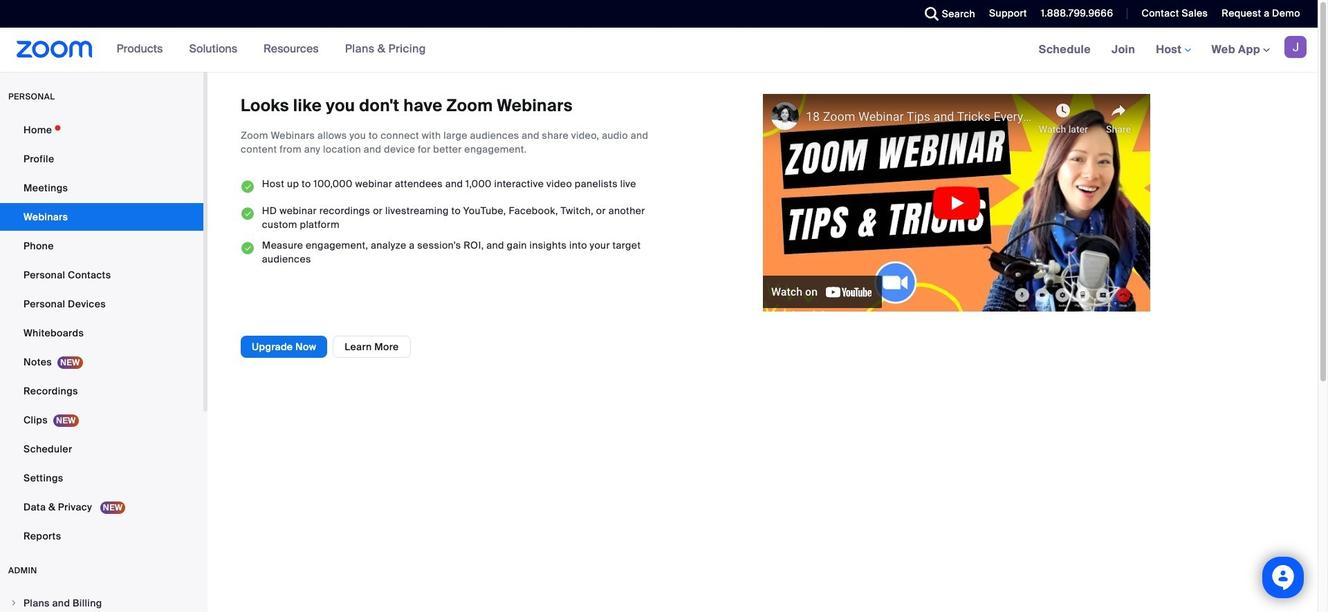 Task type: describe. For each thing, give the bounding box(es) containing it.
product information navigation
[[106, 28, 436, 72]]

personal menu menu
[[0, 116, 203, 552]]



Task type: vqa. For each thing, say whether or not it's contained in the screenshot.
middle "&"
no



Task type: locate. For each thing, give the bounding box(es) containing it.
meetings navigation
[[1028, 28, 1318, 73]]

menu item
[[0, 591, 203, 613]]

banner
[[0, 28, 1318, 73]]

corner success image
[[241, 177, 255, 197]]

profile picture image
[[1285, 36, 1307, 58]]

zoom logo image
[[17, 41, 92, 58]]

right image
[[10, 600, 18, 608]]



